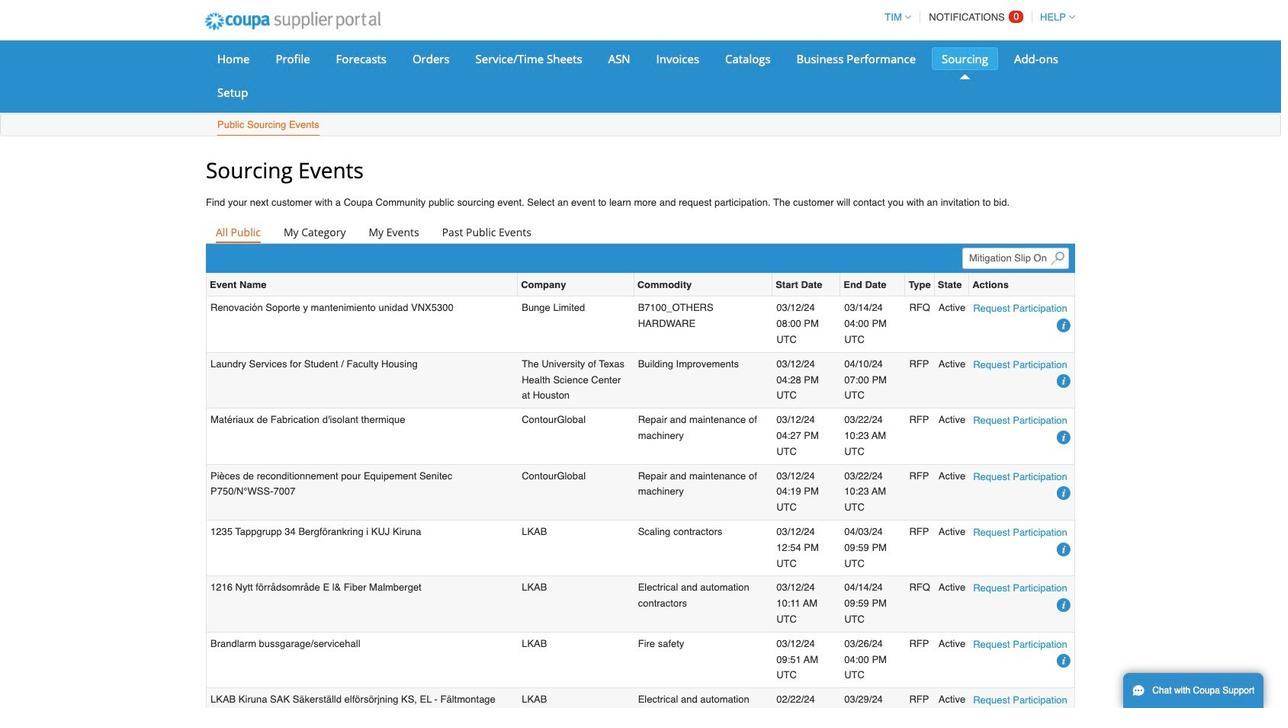 Task type: locate. For each thing, give the bounding box(es) containing it.
tab list
[[206, 222, 1075, 244]]

navigation
[[878, 2, 1075, 32]]

Search text field
[[963, 248, 1069, 269]]



Task type: describe. For each thing, give the bounding box(es) containing it.
coupa supplier portal image
[[194, 2, 391, 40]]

search image
[[1051, 252, 1064, 265]]



Task type: vqa. For each thing, say whether or not it's contained in the screenshot.
Merge Suggestions
no



